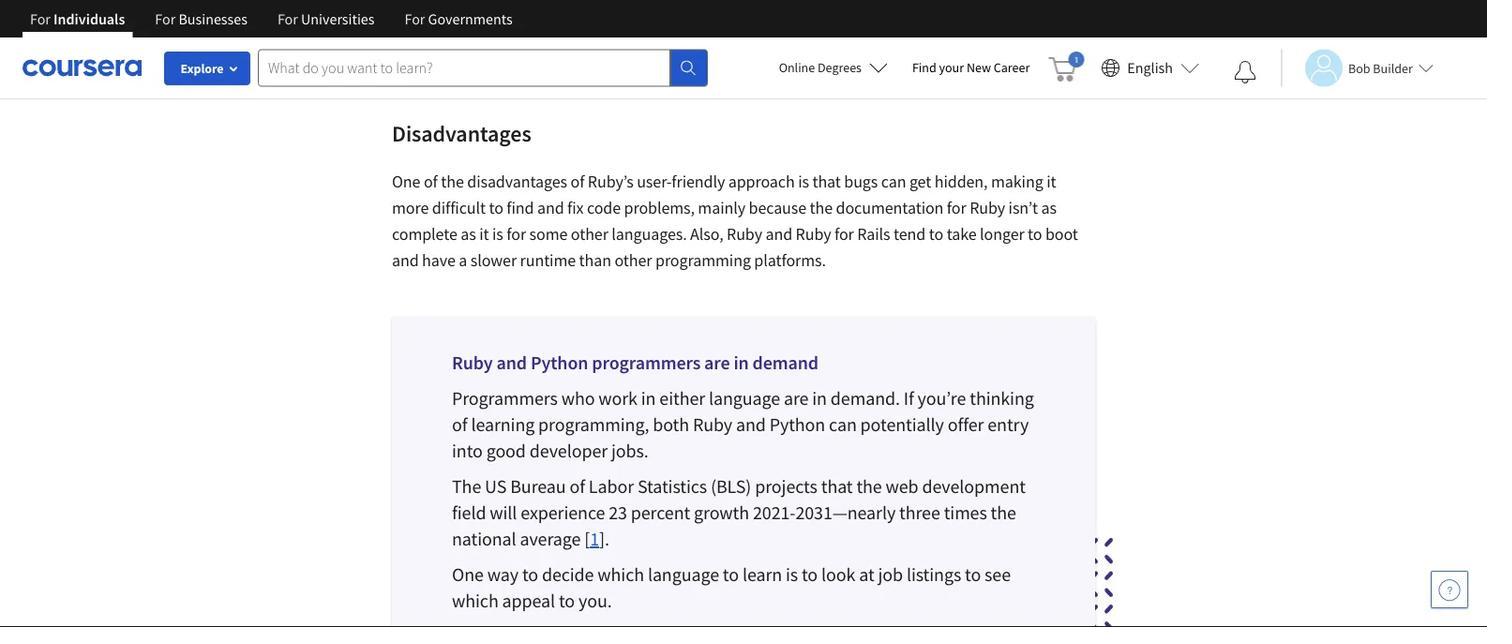 Task type: locate. For each thing, give the bounding box(es) containing it.
as right isn't
[[1042, 197, 1057, 219]]

1 vertical spatial python
[[770, 413, 826, 437]]

0 vertical spatial that
[[813, 171, 841, 192]]

0 vertical spatial language
[[709, 387, 781, 410]]

projects
[[755, 475, 818, 499]]

for left the governments
[[405, 9, 425, 28]]

disadvantages
[[467, 171, 568, 192]]

one left way
[[452, 563, 484, 587]]

growth
[[694, 501, 750, 525]]

field
[[452, 501, 486, 525]]

runtime
[[520, 250, 576, 271]]

find your new career link
[[903, 56, 1040, 80]]

it up slower
[[480, 224, 489, 245]]

one inside one of the disadvantages of ruby's user-friendly approach is that bugs can get hidden, making it more difficult to find and fix code problems, mainly because the documentation for ruby isn't as complete as it is for some other languages. also, ruby and ruby for rails tend to take longer to boot and have a slower runtime than other programming platforms.
[[392, 171, 421, 192]]

for left "individuals"
[[30, 9, 51, 28]]

1 vertical spatial that
[[822, 475, 853, 499]]

programming
[[656, 250, 751, 271]]

degrees
[[818, 59, 862, 76]]

that inside one of the disadvantages of ruby's user-friendly approach is that bugs can get hidden, making it more difficult to find and fix code problems, mainly because the documentation for ruby isn't as complete as it is for some other languages. also, ruby and ruby for rails tend to take longer to boot and have a slower runtime than other programming platforms.
[[813, 171, 841, 192]]

in
[[734, 351, 749, 375], [641, 387, 656, 410], [813, 387, 827, 410]]

explore
[[181, 60, 224, 77]]

1 vertical spatial one
[[452, 563, 484, 587]]

for universities
[[278, 9, 375, 28]]

it
[[1047, 171, 1057, 192], [480, 224, 489, 245]]

for
[[947, 197, 967, 219], [507, 224, 526, 245], [835, 224, 854, 245]]

0 horizontal spatial as
[[461, 224, 476, 245]]

which down way
[[452, 590, 499, 613]]

can up documentation
[[882, 171, 907, 192]]

of up experience at the bottom of page
[[570, 475, 585, 499]]

0 horizontal spatial other
[[571, 224, 609, 245]]

programmers
[[592, 351, 701, 375]]

it right making
[[1047, 171, 1057, 192]]

language inside one way to decide which language to learn is to look at job listings to see which appeal to you.
[[648, 563, 720, 587]]

for for individuals
[[30, 9, 51, 28]]

of up more on the top of page
[[424, 171, 438, 192]]

platforms.
[[755, 250, 826, 271]]

for for universities
[[278, 9, 298, 28]]

that inside the us bureau of labor statistics (bls) projects that the web development field will experience 23 percent growth 2021-2031—nearly three times the national average [
[[822, 475, 853, 499]]

that left bugs
[[813, 171, 841, 192]]

as
[[1042, 197, 1057, 219], [461, 224, 476, 245]]

more
[[392, 197, 429, 219]]

ruby
[[970, 197, 1006, 219], [727, 224, 763, 245], [796, 224, 832, 245], [452, 351, 493, 375], [693, 413, 733, 437]]

can inside programmers who work in either language are in demand. if you're thinking of learning programming, both ruby and python can potentially offer entry into good developer jobs.
[[829, 413, 857, 437]]

2021-
[[753, 501, 796, 525]]

builder
[[1374, 60, 1414, 76]]

find
[[913, 59, 937, 76]]

learn
[[743, 563, 783, 587]]

0 vertical spatial can
[[882, 171, 907, 192]]

1 vertical spatial can
[[829, 413, 857, 437]]

new
[[967, 59, 992, 76]]

potentially
[[861, 413, 945, 437]]

online degrees button
[[764, 47, 903, 88]]

for down hidden,
[[947, 197, 967, 219]]

python
[[531, 351, 589, 375], [770, 413, 826, 437]]

documentation
[[836, 197, 944, 219]]

the up difficult
[[441, 171, 464, 192]]

in left demand
[[734, 351, 749, 375]]

3 for from the left
[[278, 9, 298, 28]]

1 horizontal spatial it
[[1047, 171, 1057, 192]]

1 horizontal spatial as
[[1042, 197, 1057, 219]]

1 horizontal spatial can
[[882, 171, 907, 192]]

2 for from the left
[[155, 9, 176, 28]]

one up more on the top of page
[[392, 171, 421, 192]]

0 horizontal spatial python
[[531, 351, 589, 375]]

23
[[609, 501, 628, 525]]

the right times
[[991, 501, 1017, 525]]

and
[[537, 197, 564, 219], [766, 224, 793, 245], [392, 250, 419, 271], [497, 351, 527, 375], [736, 413, 766, 437]]

rails
[[858, 224, 891, 245]]

1 horizontal spatial are
[[784, 387, 809, 410]]

show notifications image
[[1235, 61, 1257, 83]]

can inside one of the disadvantages of ruby's user-friendly approach is that bugs can get hidden, making it more difficult to find and fix code problems, mainly because the documentation for ruby isn't as complete as it is for some other languages. also, ruby and ruby for rails tend to take longer to boot and have a slower runtime than other programming platforms.
[[882, 171, 907, 192]]

look
[[822, 563, 856, 587]]

either
[[660, 387, 706, 410]]

is right learn
[[786, 563, 798, 587]]

will
[[490, 501, 517, 525]]

0 horizontal spatial can
[[829, 413, 857, 437]]

for left rails
[[835, 224, 854, 245]]

1 for from the left
[[30, 9, 51, 28]]

for left the universities
[[278, 9, 298, 28]]

1 horizontal spatial for
[[835, 224, 854, 245]]

than
[[579, 250, 612, 271]]

1 horizontal spatial other
[[615, 250, 652, 271]]

to left learn
[[723, 563, 739, 587]]

for left businesses
[[155, 9, 176, 28]]

None search field
[[258, 49, 708, 87]]

0 vertical spatial one
[[392, 171, 421, 192]]

1 vertical spatial which
[[452, 590, 499, 613]]

0 horizontal spatial for
[[507, 224, 526, 245]]

bob builder
[[1349, 60, 1414, 76]]

and down complete
[[392, 250, 419, 271]]

to left see
[[965, 563, 981, 587]]

listings
[[907, 563, 962, 587]]

one inside one way to decide which language to learn is to look at job listings to see which appeal to you.
[[452, 563, 484, 587]]

0 vertical spatial python
[[531, 351, 589, 375]]

0 vertical spatial other
[[571, 224, 609, 245]]

universities
[[301, 9, 375, 28]]

and inside programmers who work in either language are in demand. if you're thinking of learning programming, both ruby and python can potentially offer entry into good developer jobs.
[[736, 413, 766, 437]]

complete
[[392, 224, 458, 245]]

that
[[813, 171, 841, 192], [822, 475, 853, 499]]

0 vertical spatial as
[[1042, 197, 1057, 219]]

language
[[709, 387, 781, 410], [648, 563, 720, 587]]

are down demand
[[784, 387, 809, 410]]

thinking
[[970, 387, 1035, 410]]

you're
[[918, 387, 967, 410]]

1 vertical spatial language
[[648, 563, 720, 587]]

1 horizontal spatial one
[[452, 563, 484, 587]]

in left demand.
[[813, 387, 827, 410]]

python inside programmers who work in either language are in demand. if you're thinking of learning programming, both ruby and python can potentially offer entry into good developer jobs.
[[770, 413, 826, 437]]

way
[[488, 563, 519, 587]]

as up a
[[461, 224, 476, 245]]

demand
[[753, 351, 819, 375]]

python up projects
[[770, 413, 826, 437]]

to
[[489, 197, 504, 219], [929, 224, 944, 245], [1028, 224, 1043, 245], [522, 563, 539, 587], [723, 563, 739, 587], [802, 563, 818, 587], [965, 563, 981, 587], [559, 590, 575, 613]]

find your new career
[[913, 59, 1030, 76]]

is inside one way to decide which language to learn is to look at job listings to see which appeal to you.
[[786, 563, 798, 587]]

0 vertical spatial which
[[598, 563, 644, 587]]

are up either
[[705, 351, 730, 375]]

mainly
[[698, 197, 746, 219]]

0 horizontal spatial are
[[705, 351, 730, 375]]

0 horizontal spatial one
[[392, 171, 421, 192]]

and up programmers
[[497, 351, 527, 375]]

for businesses
[[155, 9, 248, 28]]

language inside programmers who work in either language are in demand. if you're thinking of learning programming, both ruby and python can potentially offer entry into good developer jobs.
[[709, 387, 781, 410]]

other up "than"
[[571, 224, 609, 245]]

of up into
[[452, 413, 468, 437]]

if
[[904, 387, 914, 410]]

for
[[30, 9, 51, 28], [155, 9, 176, 28], [278, 9, 298, 28], [405, 9, 425, 28]]

language down demand
[[709, 387, 781, 410]]

2 vertical spatial is
[[786, 563, 798, 587]]

for governments
[[405, 9, 513, 28]]

boot
[[1046, 224, 1079, 245]]

a
[[459, 250, 467, 271]]

1 horizontal spatial python
[[770, 413, 826, 437]]

is up because
[[798, 171, 810, 192]]

What do you want to learn? text field
[[258, 49, 671, 87]]

can down demand.
[[829, 413, 857, 437]]

which up the you.
[[598, 563, 644, 587]]

that up 2031—nearly
[[822, 475, 853, 499]]

1 vertical spatial are
[[784, 387, 809, 410]]

one
[[392, 171, 421, 192], [452, 563, 484, 587]]

ruby down mainly
[[727, 224, 763, 245]]

and up (bls) at bottom
[[736, 413, 766, 437]]

1 vertical spatial as
[[461, 224, 476, 245]]

friendly
[[672, 171, 725, 192]]

national
[[452, 528, 517, 551]]

python up the who
[[531, 351, 589, 375]]

for down find
[[507, 224, 526, 245]]

code
[[587, 197, 621, 219]]

in right work on the bottom left of page
[[641, 387, 656, 410]]

language down the percent
[[648, 563, 720, 587]]

1
[[590, 528, 599, 551]]

4 for from the left
[[405, 9, 425, 28]]

0 horizontal spatial it
[[480, 224, 489, 245]]

english button
[[1094, 38, 1207, 99]]

ruby and python programmers are in demand
[[452, 351, 819, 375]]

can
[[882, 171, 907, 192], [829, 413, 857, 437]]

to left the boot
[[1028, 224, 1043, 245]]

to left find
[[489, 197, 504, 219]]

bugs
[[845, 171, 878, 192]]

which
[[598, 563, 644, 587], [452, 590, 499, 613]]

of up the fix
[[571, 171, 585, 192]]

0 horizontal spatial in
[[641, 387, 656, 410]]

other down languages.
[[615, 250, 652, 271]]

job
[[879, 563, 903, 587]]

for individuals
[[30, 9, 125, 28]]

percent
[[631, 501, 691, 525]]

ruby down either
[[693, 413, 733, 437]]

bob builder button
[[1282, 49, 1434, 87]]

is up slower
[[493, 224, 504, 245]]

1 horizontal spatial which
[[598, 563, 644, 587]]

fix
[[568, 197, 584, 219]]



Task type: vqa. For each thing, say whether or not it's contained in the screenshot.
other
yes



Task type: describe. For each thing, give the bounding box(es) containing it.
find
[[507, 197, 534, 219]]

programmers who work in either language are in demand. if you're thinking of learning programming, both ruby and python can potentially offer entry into good developer jobs.
[[452, 387, 1035, 463]]

to left 'take'
[[929, 224, 944, 245]]

also,
[[691, 224, 724, 245]]

of inside the us bureau of labor statistics (bls) projects that the web development field will experience 23 percent growth 2021-2031—nearly three times the national average [
[[570, 475, 585, 499]]

english
[[1128, 59, 1174, 77]]

1 vertical spatial is
[[493, 224, 504, 245]]

languages.
[[612, 224, 687, 245]]

hidden,
[[935, 171, 988, 192]]

online
[[779, 59, 815, 76]]

isn't
[[1009, 197, 1039, 219]]

the left web
[[857, 475, 883, 499]]

programmers
[[452, 387, 558, 410]]

to down decide
[[559, 590, 575, 613]]

to up appeal
[[522, 563, 539, 587]]

jobs.
[[612, 440, 649, 463]]

tend
[[894, 224, 926, 245]]

ruby's
[[588, 171, 634, 192]]

1 horizontal spatial in
[[734, 351, 749, 375]]

for for businesses
[[155, 9, 176, 28]]

language for either
[[709, 387, 781, 410]]

ruby inside programmers who work in either language are in demand. if you're thinking of learning programming, both ruby and python can potentially offer entry into good developer jobs.
[[693, 413, 733, 437]]

the right because
[[810, 197, 833, 219]]

0 vertical spatial is
[[798, 171, 810, 192]]

learning
[[471, 413, 535, 437]]

banner navigation
[[15, 0, 528, 38]]

and down because
[[766, 224, 793, 245]]

good
[[487, 440, 526, 463]]

2 horizontal spatial for
[[947, 197, 967, 219]]

ruby up platforms.
[[796, 224, 832, 245]]

one way to decide which language to learn is to look at job listings to see which appeal to you.
[[452, 563, 1011, 613]]

at
[[860, 563, 875, 587]]

see
[[985, 563, 1011, 587]]

because
[[749, 197, 807, 219]]

into
[[452, 440, 483, 463]]

1 link
[[590, 528, 599, 551]]

2031—nearly
[[796, 501, 896, 525]]

decide
[[542, 563, 594, 587]]

of inside programmers who work in either language are in demand. if you're thinking of learning programming, both ruby and python can potentially offer entry into good developer jobs.
[[452, 413, 468, 437]]

career
[[994, 59, 1030, 76]]

developer
[[530, 440, 608, 463]]

and left the fix
[[537, 197, 564, 219]]

to left look
[[802, 563, 818, 587]]

].
[[599, 528, 610, 551]]

ruby up longer
[[970, 197, 1006, 219]]

0 horizontal spatial which
[[452, 590, 499, 613]]

individuals
[[54, 9, 125, 28]]

problems,
[[624, 197, 695, 219]]

one of the disadvantages of ruby's user-friendly approach is that bugs can get hidden, making it more difficult to find and fix code problems, mainly because the documentation for ruby isn't as complete as it is for some other languages. also, ruby and ruby for rails tend to take longer to boot and have a slower runtime than other programming platforms.
[[392, 171, 1079, 271]]

1 vertical spatial it
[[480, 224, 489, 245]]

slower
[[471, 250, 517, 271]]

disadvantages
[[392, 119, 536, 147]]

labor
[[589, 475, 634, 499]]

bob
[[1349, 60, 1371, 76]]

times
[[944, 501, 988, 525]]

some
[[530, 224, 568, 245]]

the
[[452, 475, 481, 499]]

1 vertical spatial other
[[615, 250, 652, 271]]

(bls)
[[711, 475, 752, 499]]

ruby up programmers
[[452, 351, 493, 375]]

explore button
[[164, 52, 250, 85]]

governments
[[428, 9, 513, 28]]

both
[[653, 413, 690, 437]]

are inside programmers who work in either language are in demand. if you're thinking of learning programming, both ruby and python can potentially offer entry into good developer jobs.
[[784, 387, 809, 410]]

one for disadvantages
[[392, 171, 421, 192]]

difficult
[[432, 197, 486, 219]]

the us bureau of labor statistics (bls) projects that the web development field will experience 23 percent growth 2021-2031—nearly three times the national average [
[[452, 475, 1026, 551]]

longer
[[980, 224, 1025, 245]]

approach
[[729, 171, 795, 192]]

programming,
[[539, 413, 649, 437]]

get
[[910, 171, 932, 192]]

[
[[585, 528, 590, 551]]

who
[[562, 387, 595, 410]]

user-
[[637, 171, 672, 192]]

language for which
[[648, 563, 720, 587]]

web
[[886, 475, 919, 499]]

coursera image
[[23, 53, 142, 83]]

2 horizontal spatial in
[[813, 387, 827, 410]]

one for the us bureau of labor statistics (bls) projects that the web development field will experience 23 percent growth 2021-2031—nearly three times the national average [
[[452, 563, 484, 587]]

for for governments
[[405, 9, 425, 28]]

have
[[422, 250, 456, 271]]

businesses
[[179, 9, 248, 28]]

help center image
[[1439, 579, 1462, 601]]

development
[[923, 475, 1026, 499]]

experience
[[521, 501, 605, 525]]

offer
[[948, 413, 984, 437]]

three
[[900, 501, 941, 525]]

work
[[599, 387, 638, 410]]

0 vertical spatial it
[[1047, 171, 1057, 192]]

shopping cart: 1 item image
[[1049, 52, 1085, 82]]

us
[[485, 475, 507, 499]]

take
[[947, 224, 977, 245]]

your
[[940, 59, 964, 76]]

entry
[[988, 413, 1029, 437]]

you.
[[579, 590, 612, 613]]

0 vertical spatial are
[[705, 351, 730, 375]]

making
[[992, 171, 1044, 192]]

1 ].
[[590, 528, 610, 551]]

demand.
[[831, 387, 901, 410]]



